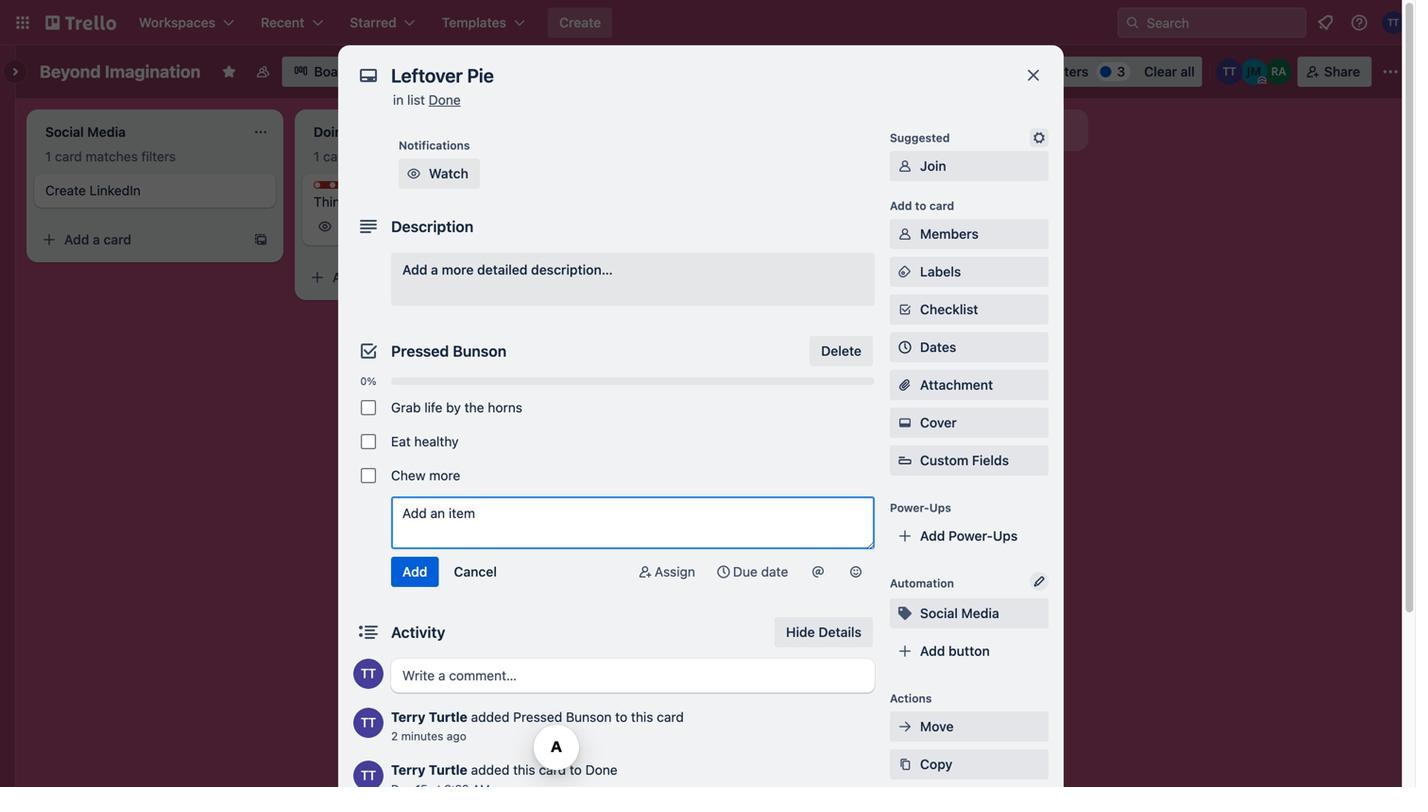 Task type: vqa. For each thing, say whether or not it's contained in the screenshot.
field
no



Task type: describe. For each thing, give the bounding box(es) containing it.
horns
[[488, 400, 522, 416]]

suggested
[[890, 131, 950, 145]]

minutes
[[401, 730, 443, 743]]

members
[[920, 226, 979, 242]]

life
[[424, 400, 443, 416]]

imagination
[[105, 61, 201, 82]]

workspace visible image
[[255, 64, 271, 79]]

grab
[[391, 400, 421, 416]]

join link
[[890, 151, 1049, 181]]

checklist link
[[890, 295, 1049, 325]]

card inside the terry turtle added pressed bunson to this card 2 minutes ago
[[657, 710, 684, 725]]

0 vertical spatial to
[[915, 199, 926, 213]]

social
[[920, 606, 958, 622]]

1 horizontal spatial terry turtle (terryturtle) image
[[1216, 59, 1243, 85]]

by
[[446, 400, 461, 416]]

0 vertical spatial bunson
[[453, 342, 507, 360]]

add power-ups link
[[890, 521, 1049, 552]]

move
[[920, 719, 954, 735]]

terry for terry turtle added pressed bunson to this card 2 minutes ago
[[391, 710, 425, 725]]

attachment button
[[890, 370, 1049, 401]]

add inside button
[[920, 644, 945, 659]]

2 minutes ago link
[[391, 730, 466, 743]]

add another list button
[[831, 110, 1088, 151]]

create from template… image for middle add a card button
[[521, 270, 537, 285]]

in
[[393, 92, 404, 108]]

sm image left filters
[[988, 57, 1014, 83]]

back to home image
[[45, 8, 116, 38]]

pressed bunson group
[[353, 391, 875, 493]]

show menu image
[[1381, 62, 1400, 81]]

a down description
[[431, 262, 438, 278]]

sm image for join
[[896, 157, 914, 176]]

create from template… image for leftmost add a card button
[[253, 232, 268, 247]]

labels link
[[890, 257, 1049, 287]]

watch button
[[399, 159, 480, 189]]

notifications
[[399, 139, 470, 152]]

activity
[[391, 624, 445, 642]]

beyond
[[40, 61, 101, 82]]

more inside add a more detailed description… link
[[442, 262, 474, 278]]

2 vertical spatial terry turtle (terryturtle) image
[[353, 659, 384, 690]]

all
[[1181, 64, 1195, 79]]

description
[[391, 218, 473, 236]]

0 horizontal spatial 1
[[45, 149, 51, 164]]

ruby anderson (rubyanderson7) image
[[1266, 59, 1292, 85]]

bunson inside the terry turtle added pressed bunson to this card 2 minutes ago
[[566, 710, 612, 725]]

sm image for suggested
[[1030, 128, 1049, 147]]

a down thinking
[[361, 270, 368, 285]]

cancel
[[454, 564, 497, 580]]

description…
[[531, 262, 613, 278]]

hide
[[786, 625, 815, 640]]

another
[[894, 122, 942, 138]]

card down the terry turtle added pressed bunson to this card 2 minutes ago
[[539, 763, 566, 778]]

create for create
[[559, 15, 601, 30]]

create for create linkedin
[[45, 183, 86, 198]]

power- inside 'add power-ups' link
[[949, 529, 993, 544]]

Eat healthy checkbox
[[361, 435, 376, 450]]

2 matches from the left
[[354, 149, 406, 164]]

terry for terry turtle added this card to done
[[391, 763, 425, 778]]

the
[[464, 400, 484, 416]]

sm image for due date link
[[714, 563, 733, 582]]

board
[[314, 64, 351, 79]]

checklist
[[920, 302, 978, 317]]

sm image right 'date'
[[809, 563, 828, 582]]

customize views image
[[372, 62, 391, 81]]

terry turtle (terryturtle) image for added this card to done
[[353, 761, 384, 788]]

1 filters from the left
[[141, 149, 176, 164]]

labels
[[920, 264, 961, 280]]

sm image for social media "button"
[[896, 605, 914, 623]]

0%
[[360, 375, 377, 388]]

cover
[[920, 415, 957, 431]]

2 horizontal spatial terry turtle (terryturtle) image
[[1382, 11, 1405, 34]]

sm image for move link
[[896, 718, 914, 737]]

create button
[[548, 8, 612, 38]]

done link
[[429, 92, 461, 108]]

cover link
[[890, 408, 1049, 438]]

terry turtle added this card to done
[[391, 763, 617, 778]]

star or unstar board image
[[221, 64, 237, 79]]

in list done
[[393, 92, 461, 108]]

list inside add another list "button"
[[946, 122, 964, 138]]

due date
[[733, 564, 788, 580]]

sm image for checklist
[[896, 300, 914, 319]]

sm image for assign link
[[636, 563, 655, 582]]

copy link
[[890, 750, 1049, 780]]

custom fields
[[920, 453, 1009, 469]]

details
[[818, 625, 862, 640]]

fields
[[972, 453, 1009, 469]]

eat healthy
[[391, 434, 459, 450]]

open information menu image
[[1350, 13, 1369, 32]]

2 filters from the left
[[410, 149, 444, 164]]

social media
[[920, 606, 999, 622]]

Add an item text field
[[391, 497, 875, 550]]

thinking
[[314, 194, 366, 210]]

terry turtle (terryturtle) image for added pressed bunson to this card
[[353, 708, 384, 739]]

add another list
[[865, 122, 964, 138]]

pressed inside the terry turtle added pressed bunson to this card 2 minutes ago
[[513, 710, 562, 725]]

sm image for members
[[896, 225, 914, 244]]

beyond imagination
[[40, 61, 201, 82]]

sm image up details
[[846, 563, 865, 582]]

color: bold red, title: "thoughts" element
[[314, 181, 385, 196]]

copy
[[920, 757, 952, 773]]

filters
[[1050, 64, 1089, 79]]

2 horizontal spatial add a card button
[[571, 244, 782, 274]]

attachment
[[920, 377, 993, 393]]

turtle for terry turtle added pressed bunson to this card 2 minutes ago
[[429, 710, 467, 725]]



Task type: locate. For each thing, give the bounding box(es) containing it.
chew
[[391, 468, 426, 484]]

sm image inside copy link
[[896, 756, 914, 775]]

linkedin
[[89, 183, 141, 198]]

2 terry from the top
[[391, 763, 425, 778]]

delete link
[[810, 336, 873, 367]]

1 vertical spatial more
[[429, 468, 460, 484]]

added inside the terry turtle added pressed bunson to this card 2 minutes ago
[[471, 710, 510, 725]]

sm image down add an item text box
[[636, 563, 655, 582]]

matches up thoughts
[[354, 149, 406, 164]]

Search field
[[1140, 9, 1305, 37]]

jeremy miller (jeremymiller198) image
[[1241, 59, 1267, 85]]

1 horizontal spatial 1 card matches filters
[[314, 149, 444, 164]]

this inside the terry turtle added pressed bunson to this card 2 minutes ago
[[631, 710, 653, 725]]

0 vertical spatial done
[[429, 92, 461, 108]]

Write a comment text field
[[391, 659, 875, 693]]

sm image left checklist
[[896, 300, 914, 319]]

this down the terry turtle added pressed bunson to this card 2 minutes ago
[[513, 763, 535, 778]]

0 vertical spatial more
[[442, 262, 474, 278]]

sm image inside due date link
[[714, 563, 733, 582]]

create linkedin link
[[45, 181, 264, 200]]

1 horizontal spatial pressed
[[513, 710, 562, 725]]

button
[[949, 644, 990, 659]]

delete
[[821, 343, 862, 359]]

added
[[471, 710, 510, 725], [471, 763, 510, 778]]

move link
[[890, 712, 1049, 742]]

add
[[865, 122, 890, 138], [890, 199, 912, 213], [64, 232, 89, 247], [601, 251, 626, 266], [402, 262, 427, 278], [333, 270, 358, 285], [920, 529, 945, 544], [920, 644, 945, 659]]

0 horizontal spatial 1 card matches filters
[[45, 149, 176, 164]]

search image
[[1125, 15, 1140, 30]]

None text field
[[382, 59, 1005, 93]]

terry turtle (terryturtle) image
[[353, 708, 384, 739], [353, 761, 384, 788]]

terry turtle (terryturtle) image
[[1382, 11, 1405, 34], [1216, 59, 1243, 85], [353, 659, 384, 690]]

0 horizontal spatial filters
[[141, 149, 176, 164]]

Chew more checkbox
[[361, 469, 376, 484]]

clear all button
[[1137, 57, 1202, 87]]

sm image inside checklist link
[[896, 300, 914, 319]]

power- down custom
[[890, 502, 929, 515]]

0 horizontal spatial add a card
[[64, 232, 131, 247]]

1 1 card matches filters from the left
[[45, 149, 176, 164]]

a right description…
[[629, 251, 637, 266]]

sm image left copy
[[896, 756, 914, 775]]

sm image down add to card
[[896, 225, 914, 244]]

add button
[[920, 644, 990, 659]]

1 horizontal spatial matches
[[354, 149, 406, 164]]

power- down power-ups
[[949, 529, 993, 544]]

sm image up thinking link
[[404, 164, 423, 183]]

0 vertical spatial terry
[[391, 710, 425, 725]]

2 turtle from the top
[[429, 763, 467, 778]]

more
[[442, 262, 474, 278], [429, 468, 460, 484]]

filters up the watch
[[410, 149, 444, 164]]

1 added from the top
[[471, 710, 510, 725]]

power-ups
[[890, 502, 951, 515]]

1 horizontal spatial power-
[[949, 529, 993, 544]]

primary element
[[0, 0, 1416, 45]]

create
[[559, 15, 601, 30], [45, 183, 86, 198]]

1 vertical spatial pressed
[[513, 710, 562, 725]]

1 horizontal spatial bunson
[[566, 710, 612, 725]]

1
[[45, 149, 51, 164], [314, 149, 320, 164], [363, 220, 368, 233]]

assign link
[[628, 557, 703, 588]]

pressed bunson
[[391, 342, 507, 360]]

1 horizontal spatial 1
[[314, 149, 320, 164]]

0 vertical spatial turtle
[[429, 710, 467, 725]]

1 vertical spatial power-
[[949, 529, 993, 544]]

1 horizontal spatial done
[[585, 763, 617, 778]]

ups up add power-ups
[[929, 502, 951, 515]]

turtle for terry turtle added this card to done
[[429, 763, 467, 778]]

2 horizontal spatial to
[[915, 199, 926, 213]]

1 up "color: bold red, title: "thoughts"" element
[[314, 149, 320, 164]]

ago
[[447, 730, 466, 743]]

board link
[[282, 57, 362, 87]]

sm image left the labels
[[896, 263, 914, 282]]

1 terry turtle (terryturtle) image from the top
[[353, 708, 384, 739]]

detailed
[[477, 262, 528, 278]]

add inside "button"
[[865, 122, 890, 138]]

pressed
[[391, 342, 449, 360], [513, 710, 562, 725]]

added down the terry turtle added pressed bunson to this card 2 minutes ago
[[471, 763, 510, 778]]

power-
[[890, 502, 929, 515], [949, 529, 993, 544]]

2 terry turtle (terryturtle) image from the top
[[353, 761, 384, 788]]

terry turtle added pressed bunson to this card 2 minutes ago
[[391, 710, 684, 743]]

cancel link
[[443, 557, 508, 588]]

0 horizontal spatial power-
[[890, 502, 929, 515]]

card up the members
[[929, 199, 954, 213]]

this down 'write a comment' text box at the bottom of page
[[631, 710, 653, 725]]

add a more detailed description… link
[[391, 253, 875, 306]]

sm image for copy
[[896, 756, 914, 775]]

1 horizontal spatial filters
[[410, 149, 444, 164]]

0 horizontal spatial create
[[45, 183, 86, 198]]

turtle down the 'ago'
[[429, 763, 467, 778]]

1 horizontal spatial this
[[631, 710, 653, 725]]

added for pressed
[[471, 710, 510, 725]]

sm image down actions
[[896, 718, 914, 737]]

done right in
[[429, 92, 461, 108]]

add a more detailed description…
[[402, 262, 613, 278]]

1 card matches filters
[[45, 149, 176, 164], [314, 149, 444, 164]]

0 vertical spatial create
[[559, 15, 601, 30]]

media
[[961, 606, 999, 622]]

1 vertical spatial added
[[471, 763, 510, 778]]

sm image
[[988, 57, 1014, 83], [404, 164, 423, 183], [896, 263, 914, 282], [896, 414, 914, 433], [636, 563, 655, 582], [714, 563, 733, 582], [846, 563, 865, 582], [896, 605, 914, 623], [896, 718, 914, 737]]

actions
[[890, 692, 932, 706]]

sm image inside assign link
[[636, 563, 655, 582]]

1 terry from the top
[[391, 710, 425, 725]]

0 horizontal spatial ups
[[929, 502, 951, 515]]

add button button
[[890, 637, 1049, 667]]

0 horizontal spatial pressed
[[391, 342, 449, 360]]

0 horizontal spatial add a card button
[[34, 225, 246, 255]]

0 vertical spatial create from template… image
[[253, 232, 268, 247]]

1 vertical spatial terry turtle (terryturtle) image
[[1216, 59, 1243, 85]]

1 vertical spatial add a card
[[601, 251, 668, 266]]

add to card
[[890, 199, 954, 213]]

ups
[[929, 502, 951, 515], [993, 529, 1018, 544]]

1 horizontal spatial create from template… image
[[521, 270, 537, 285]]

filters up create linkedin link
[[141, 149, 176, 164]]

automation
[[890, 577, 954, 590]]

list
[[407, 92, 425, 108], [946, 122, 964, 138]]

turtle up the 'ago'
[[429, 710, 467, 725]]

1 horizontal spatial ups
[[993, 529, 1018, 544]]

sm image left join
[[896, 157, 914, 176]]

hide details link
[[775, 618, 873, 648]]

filters
[[141, 149, 176, 164], [410, 149, 444, 164]]

to down the terry turtle added pressed bunson to this card 2 minutes ago
[[570, 763, 582, 778]]

healthy
[[414, 434, 459, 450]]

card up create linkedin
[[55, 149, 82, 164]]

pressed up terry turtle added this card to done
[[513, 710, 562, 725]]

sm image for labels link
[[896, 263, 914, 282]]

create from template… image
[[253, 232, 268, 247], [521, 270, 537, 285]]

1 card matches filters up thoughts
[[314, 149, 444, 164]]

join
[[920, 158, 946, 174]]

a
[[93, 232, 100, 247], [629, 251, 637, 266], [431, 262, 438, 278], [361, 270, 368, 285]]

ups down fields
[[993, 529, 1018, 544]]

1 down thoughts thinking
[[363, 220, 368, 233]]

Board name text field
[[30, 57, 210, 87]]

1 vertical spatial terry turtle (terryturtle) image
[[353, 761, 384, 788]]

clear all
[[1144, 64, 1195, 79]]

0 notifications image
[[1314, 11, 1337, 34]]

2 vertical spatial add a card
[[333, 270, 400, 285]]

0 vertical spatial ups
[[929, 502, 951, 515]]

sm image inside move link
[[896, 718, 914, 737]]

watch
[[429, 166, 468, 181]]

2 vertical spatial to
[[570, 763, 582, 778]]

2
[[391, 730, 398, 743]]

0 vertical spatial this
[[631, 710, 653, 725]]

0 horizontal spatial to
[[570, 763, 582, 778]]

create from template… image
[[790, 251, 805, 266]]

0 horizontal spatial this
[[513, 763, 535, 778]]

custom fields button
[[890, 452, 1049, 470]]

add power-ups
[[920, 529, 1018, 544]]

thoughts thinking
[[314, 182, 385, 210]]

due date link
[[707, 557, 797, 588]]

social media button
[[890, 599, 1049, 629]]

1 vertical spatial create
[[45, 183, 86, 198]]

0 horizontal spatial bunson
[[453, 342, 507, 360]]

0 horizontal spatial terry turtle (terryturtle) image
[[353, 659, 384, 690]]

assign
[[655, 564, 695, 580]]

2 horizontal spatial add a card
[[601, 251, 668, 266]]

this
[[631, 710, 653, 725], [513, 763, 535, 778]]

to for terry turtle added pressed bunson to this card 2 minutes ago
[[615, 710, 627, 725]]

1 matches from the left
[[86, 149, 138, 164]]

a down create linkedin
[[93, 232, 100, 247]]

0 horizontal spatial matches
[[86, 149, 138, 164]]

terry up 2
[[391, 710, 425, 725]]

0 vertical spatial power-
[[890, 502, 929, 515]]

to
[[915, 199, 926, 213], [615, 710, 627, 725], [570, 763, 582, 778]]

list right in
[[407, 92, 425, 108]]

thinking link
[[314, 193, 533, 212]]

1 up create linkedin
[[45, 149, 51, 164]]

more inside pressed bunson "group"
[[429, 468, 460, 484]]

1 vertical spatial bunson
[[566, 710, 612, 725]]

1 vertical spatial to
[[615, 710, 627, 725]]

to down 'write a comment' text box at the bottom of page
[[615, 710, 627, 725]]

1 card matches filters up linkedin at the top of page
[[45, 149, 176, 164]]

sm image inside watch button
[[404, 164, 423, 183]]

clear
[[1144, 64, 1177, 79]]

matches
[[86, 149, 138, 164], [354, 149, 406, 164]]

0 vertical spatial pressed
[[391, 342, 449, 360]]

sm image right assign
[[714, 563, 733, 582]]

terry inside the terry turtle added pressed bunson to this card 2 minutes ago
[[391, 710, 425, 725]]

due
[[733, 564, 757, 580]]

to for terry turtle added this card to done
[[570, 763, 582, 778]]

custom
[[920, 453, 969, 469]]

0 vertical spatial added
[[471, 710, 510, 725]]

1 horizontal spatial to
[[615, 710, 627, 725]]

share
[[1324, 64, 1360, 79]]

card down description
[[372, 270, 400, 285]]

to inside the terry turtle added pressed bunson to this card 2 minutes ago
[[615, 710, 627, 725]]

2 horizontal spatial 1
[[363, 220, 368, 233]]

add a card for middle add a card button
[[333, 270, 400, 285]]

chew more
[[391, 468, 460, 484]]

card up "color: bold red, title: "thoughts"" element
[[323, 149, 350, 164]]

0 vertical spatial terry turtle (terryturtle) image
[[353, 708, 384, 739]]

2 added from the top
[[471, 763, 510, 778]]

dates button
[[890, 333, 1049, 363]]

0 vertical spatial terry turtle (terryturtle) image
[[1382, 11, 1405, 34]]

1 vertical spatial list
[[946, 122, 964, 138]]

terry down 2
[[391, 763, 425, 778]]

sm image inside social media "button"
[[896, 605, 914, 623]]

1 horizontal spatial list
[[946, 122, 964, 138]]

1 vertical spatial turtle
[[429, 763, 467, 778]]

added for this
[[471, 763, 510, 778]]

bunson down 'write a comment' text box at the bottom of page
[[566, 710, 612, 725]]

add a card button
[[34, 225, 246, 255], [571, 244, 782, 274], [302, 263, 514, 293]]

add a card for add a card button to the right
[[601, 251, 668, 266]]

create linkedin
[[45, 183, 141, 198]]

2 1 card matches filters from the left
[[314, 149, 444, 164]]

1 vertical spatial create from template… image
[[521, 270, 537, 285]]

sm image inside members link
[[896, 225, 914, 244]]

card down 'write a comment' text box at the bottom of page
[[657, 710, 684, 725]]

eat
[[391, 434, 411, 450]]

list right another
[[946, 122, 964, 138]]

thoughts
[[333, 182, 385, 196]]

done down the terry turtle added pressed bunson to this card 2 minutes ago
[[585, 763, 617, 778]]

1 vertical spatial ups
[[993, 529, 1018, 544]]

matches up linkedin at the top of page
[[86, 149, 138, 164]]

bunson
[[453, 342, 507, 360], [566, 710, 612, 725]]

1 vertical spatial done
[[585, 763, 617, 778]]

turtle
[[429, 710, 467, 725], [429, 763, 467, 778]]

0 vertical spatial add a card
[[64, 232, 131, 247]]

to up the members
[[915, 199, 926, 213]]

card right description…
[[640, 251, 668, 266]]

1 vertical spatial this
[[513, 763, 535, 778]]

members link
[[890, 219, 1049, 249]]

sm image for watch button
[[404, 164, 423, 183]]

Grab life by the horns checkbox
[[361, 401, 376, 416]]

dates
[[920, 340, 956, 355]]

sm image left cover
[[896, 414, 914, 433]]

sm image
[[1030, 128, 1049, 147], [896, 157, 914, 176], [896, 225, 914, 244], [896, 300, 914, 319], [809, 563, 828, 582], [896, 756, 914, 775]]

0 horizontal spatial create from template… image
[[253, 232, 268, 247]]

add a card for leftmost add a card button
[[64, 232, 131, 247]]

sm image inside join 'link'
[[896, 157, 914, 176]]

create inside button
[[559, 15, 601, 30]]

sm image inside labels link
[[896, 263, 914, 282]]

card down linkedin at the top of page
[[103, 232, 131, 247]]

3
[[1117, 64, 1125, 79]]

more left detailed
[[442, 262, 474, 278]]

pressed up the life
[[391, 342, 449, 360]]

turtle inside the terry turtle added pressed bunson to this card 2 minutes ago
[[429, 710, 467, 725]]

1 vertical spatial terry
[[391, 763, 425, 778]]

more down "healthy"
[[429, 468, 460, 484]]

1 horizontal spatial add a card
[[333, 270, 400, 285]]

sm image up join 'link'
[[1030, 128, 1049, 147]]

added up terry turtle added this card to done
[[471, 710, 510, 725]]

1 turtle from the top
[[429, 710, 467, 725]]

1 horizontal spatial add a card button
[[302, 263, 514, 293]]

0 vertical spatial list
[[407, 92, 425, 108]]

1 horizontal spatial create
[[559, 15, 601, 30]]

share button
[[1298, 57, 1372, 87]]

sm image left social
[[896, 605, 914, 623]]

sm image for the cover 'link'
[[896, 414, 914, 433]]

0 horizontal spatial list
[[407, 92, 425, 108]]

sm image inside the cover 'link'
[[896, 414, 914, 433]]

bunson up the
[[453, 342, 507, 360]]

None submit
[[391, 557, 439, 588]]

0 horizontal spatial done
[[429, 92, 461, 108]]



